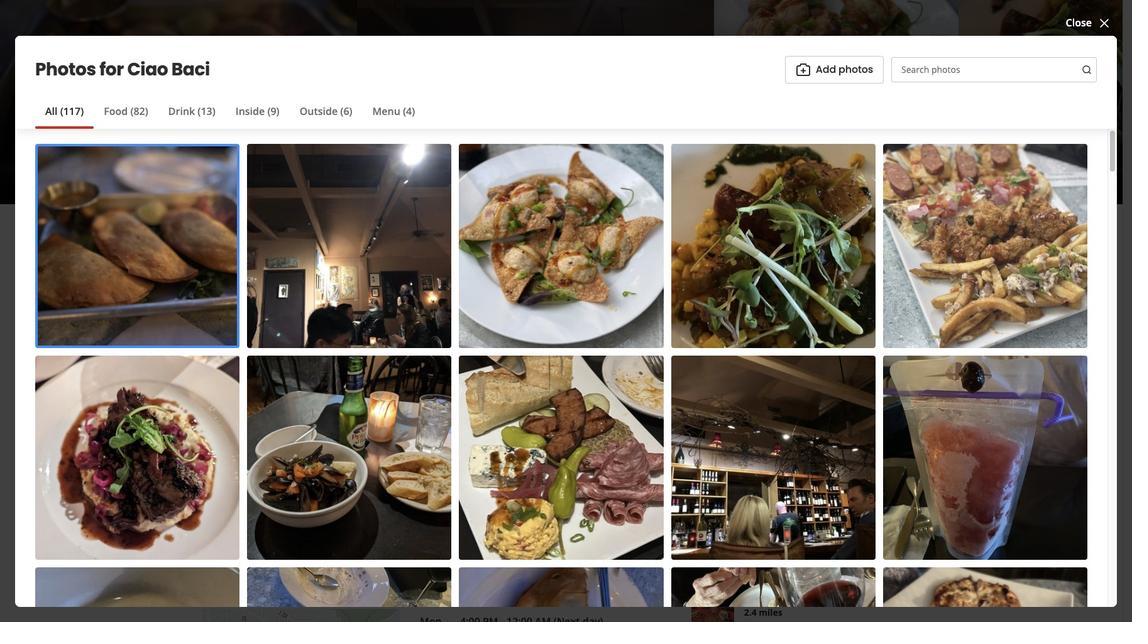 Task type: describe. For each thing, give the bounding box(es) containing it.
hut
[[772, 588, 791, 602]]

4 for tenderloin
[[639, 478, 644, 490]]

603-
[[728, 277, 749, 291]]

cave
[[711, 538, 732, 550]]

verified
[[222, 165, 256, 176]]

2 bars from the left
[[465, 123, 488, 137]]

photo of ciao baci - little rock, ar, us. 4th course-scallops, sausage, corn (this course was our favorite!) image
[[959, 0, 1133, 204]]

st
[[781, 328, 791, 341]]

add photo
[[348, 236, 400, 250]]

write a review link
[[202, 230, 312, 257]]

24 add photo v2 image
[[796, 62, 811, 77]]

4.3 star rating image
[[202, 92, 313, 113]]

day)
[[356, 144, 376, 158]]

favorites
[[796, 550, 827, 561]]

diner
[[800, 473, 828, 487]]

reviews)
[[360, 96, 400, 109]]

24 pencil v2 image inside the location & hours element
[[656, 577, 671, 593]]

photo of ciao baci - little rock, ar, us. black bean empanadas image
[[0, 0, 357, 204]]

117
[[851, 157, 863, 171]]

toasts
[[279, 463, 312, 477]]

1 horizontal spatial baci
[[279, 48, 345, 91]]

view full menu link
[[582, 331, 671, 345]]

grilled shrimp toasts image
[[204, 358, 320, 453]]

hours
[[404, 146, 426, 156]]

- for 12:00
[[274, 144, 277, 158]]

suggest an edit link
[[575, 577, 671, 593]]

$$
[[271, 123, 282, 137]]

all (117)
[[45, 104, 84, 118]]

housemade
[[753, 550, 794, 561]]

food (82)
[[104, 104, 148, 118]]

north
[[836, 473, 866, 487]]

24 save outline v2 image
[[502, 236, 517, 251]]

photo inside crab cakes 1 photo
[[342, 478, 367, 490]]

24 star v2 image
[[212, 236, 227, 251]]

a
[[260, 236, 267, 250]]

16 claim filled v2 image
[[202, 125, 212, 135]]

save
[[522, 236, 546, 250]]

wine
[[437, 123, 463, 137]]

menu for menu
[[202, 298, 237, 316]]

14 chevron right outline image
[[663, 334, 671, 343]]

also
[[757, 426, 784, 443]]

0 vertical spatial menu
[[628, 331, 658, 345]]

hours
[[270, 577, 307, 594]]

suggest inside button
[[779, 384, 817, 398]]

add for add photo
[[348, 236, 368, 250]]

new american link
[[358, 123, 432, 137]]

full
[[609, 331, 626, 345]]

16 info v2 image
[[746, 446, 756, 456]]

16 external link v2 image
[[213, 516, 223, 526]]

might
[[718, 426, 754, 443]]

crab
[[335, 463, 359, 477]]

rock,
[[821, 328, 847, 341]]

see for see hours
[[390, 146, 402, 156]]

1 inside crab cakes 1 photo
[[335, 478, 340, 490]]

pizza hut image
[[692, 588, 734, 623]]

- for north
[[830, 473, 834, 487]]

photos inside add photos link
[[839, 62, 873, 77]]

rock
[[744, 486, 769, 500]]

share button
[[416, 230, 486, 257]]

consider
[[786, 426, 843, 443]]

portions
[[712, 550, 742, 561]]

3 for crab
[[377, 478, 382, 490]]

ago
[[408, 165, 423, 176]]

3 for sesame
[[508, 478, 513, 490]]

see all 117 photos
[[816, 157, 901, 171]]

(117
[[337, 96, 357, 109]]

search image
[[1082, 65, 1092, 75]]

grilled
[[204, 463, 238, 477]]

add photo link
[[317, 230, 411, 257]]

location & hours element
[[182, 556, 693, 623]]

new
[[358, 123, 381, 137]]

little for north
[[869, 473, 895, 487]]

write a review
[[232, 236, 302, 250]]

website menu
[[228, 514, 300, 529]]

for
[[99, 57, 124, 82]]

business
[[272, 165, 310, 176]]

our
[[692, 538, 708, 550]]

24 camera v2 image
[[328, 236, 343, 251]]

pizza
[[744, 588, 770, 602]]

outside (6)
[[300, 104, 353, 118]]

time
[[844, 550, 859, 561]]

cakes
[[361, 463, 391, 477]]

all
[[45, 104, 58, 118]]

24 pencil v2 image inside suggest an edit button
[[759, 384, 774, 399]]

photo inside grilled shrimp toasts 1 photo
[[212, 478, 236, 490]]

crab cakes image
[[335, 358, 451, 453]]

sponsored
[[692, 444, 743, 458]]

bear
[[774, 473, 798, 487]]

Search photos text field
[[892, 57, 1097, 82]]

claimed
[[215, 123, 254, 137]]

photo inside sesame shrimp toast 1 photo
[[473, 478, 498, 490]]

72205
[[702, 343, 731, 357]]

see hours
[[390, 146, 426, 156]]

miles inside pizza hut 2.4 miles
[[759, 607, 783, 619]]

open
[[202, 144, 228, 158]]

(6)
[[340, 104, 353, 118]]

1 miles from the top
[[759, 521, 783, 532]]

0238
[[749, 277, 772, 291]]

1 horizontal spatial ciao
[[202, 48, 272, 91]]

our cave or yours huge portions of housemade favorites any time of day read more
[[692, 538, 883, 573]]

2.4
[[744, 607, 757, 619]]

wine bars link
[[437, 123, 488, 137]]

you
[[692, 426, 716, 443]]

ar
[[849, 328, 862, 341]]

edit inside suggest an edit button
[[835, 384, 853, 398]]

an inside the location & hours element
[[616, 578, 629, 592]]

more
[[716, 563, 736, 573]]

reviews for sesame shrimp toast
[[515, 478, 548, 490]]

over
[[342, 165, 362, 176]]

0 horizontal spatial ciao
[[127, 57, 168, 82]]

(4)
[[403, 104, 415, 118]]

(501) 603-0238
[[702, 277, 772, 291]]

share
[[446, 236, 475, 250]]

suggest inside the location & hours element
[[575, 578, 614, 592]]

suggest an edit inside suggest an edit button
[[779, 384, 853, 398]]

5.8
[[744, 521, 757, 532]]

read
[[697, 563, 714, 573]]

menu for menu (4)
[[373, 104, 400, 118]]

tapas bars , new american , wine bars
[[299, 123, 488, 137]]

review
[[270, 236, 302, 250]]

inside (9)
[[236, 104, 280, 118]]

get
[[702, 313, 720, 326]]



Task type: locate. For each thing, give the bounding box(es) containing it.
0 horizontal spatial 24 pencil v2 image
[[656, 577, 671, 593]]

of
[[744, 550, 751, 561], [861, 550, 868, 561]]

menu left 14 chevron right outline icon
[[628, 331, 658, 345]]

1 horizontal spatial shrimp
[[507, 463, 543, 477]]

4:00
[[233, 144, 253, 158]]

popular
[[202, 331, 241, 345]]

3 reviews down cakes
[[377, 478, 417, 490]]

popular dishes
[[202, 331, 277, 345]]

0 horizontal spatial menu
[[202, 298, 237, 316]]

1 horizontal spatial menu
[[628, 331, 658, 345]]

24 share v2 image
[[426, 236, 441, 251]]

1 horizontal spatial 24 pencil v2 image
[[759, 384, 774, 399]]

baci up 4.3
[[279, 48, 345, 91]]

see left all
[[816, 157, 834, 171]]

pm
[[256, 144, 271, 158]]

1 vertical spatial edit
[[632, 578, 651, 592]]

huge
[[692, 550, 710, 561]]

1 photo from the left
[[212, 478, 236, 490]]

yours
[[746, 538, 771, 550]]

shrimp left toasts
[[240, 463, 276, 477]]

see inside see hours link
[[390, 146, 402, 156]]

24 external link v2 image
[[895, 240, 911, 255]]

black bear diner - north little rock image
[[692, 474, 734, 516]]

get directions 605 beechwood st little rock, ar 72205
[[702, 313, 862, 357]]

0 horizontal spatial suggest
[[575, 578, 614, 592]]

2 , from the left
[[432, 123, 435, 137]]

see
[[390, 146, 402, 156], [816, 157, 834, 171]]

2 4 reviews from the left
[[639, 478, 679, 490]]

miles down "pizza hut" link at right
[[759, 607, 783, 619]]

pizza hut link
[[744, 588, 791, 602]]

map image
[[202, 609, 400, 623]]

photos for ciao baci
[[35, 57, 210, 82]]

1 horizontal spatial see
[[816, 157, 834, 171]]

1 horizontal spatial edit
[[835, 384, 853, 398]]

1 horizontal spatial suggest
[[779, 384, 817, 398]]

drink (13)
[[168, 104, 216, 118]]

dishes
[[243, 331, 277, 345]]

1 horizontal spatial little
[[869, 473, 895, 487]]

- right diner
[[830, 473, 834, 487]]

1 horizontal spatial of
[[861, 550, 868, 561]]

baci up drink (13)
[[172, 57, 210, 82]]

&
[[258, 577, 268, 594]]

2 3 reviews from the left
[[508, 478, 548, 490]]

photo inside beef tenderloin 1 photo
[[604, 478, 629, 490]]

4 1 from the left
[[597, 478, 602, 490]]

tab list
[[35, 104, 425, 129]]

shrimp for sesame
[[507, 463, 543, 477]]

little for st
[[793, 328, 818, 341]]

photo of ciao baci - little rock, ar, us. main room image
[[357, 0, 714, 204]]

(next
[[327, 144, 353, 158]]

photos inside see all 117 photos link
[[866, 157, 901, 171]]

1 inside grilled shrimp toasts 1 photo
[[204, 478, 209, 490]]

write
[[232, 236, 258, 250]]

see left hours
[[390, 146, 402, 156]]

bars right the wine
[[465, 123, 488, 137]]

2 4 from the left
[[639, 478, 644, 490]]

see all 117 photos link
[[796, 149, 921, 179]]

24 pencil v2 image
[[759, 384, 774, 399], [656, 577, 671, 593]]

photos
[[839, 62, 873, 77], [866, 157, 901, 171]]

1 1 from the left
[[204, 478, 209, 490]]

see for see all 117 photos
[[816, 157, 834, 171]]

open 4:00 pm - 12:00 am (next day)
[[202, 144, 376, 158]]

add right 24 camera v2 icon on the left of the page
[[348, 236, 368, 250]]

see inside see all 117 photos link
[[816, 157, 834, 171]]

shrimp left toast
[[507, 463, 543, 477]]

24 phone v2 image
[[895, 276, 911, 291]]

1 horizontal spatial 3 reviews
[[508, 478, 548, 490]]

menu
[[628, 331, 658, 345], [270, 514, 300, 529]]

1 , from the left
[[353, 123, 356, 137]]

0 vertical spatial miles
[[759, 521, 783, 532]]

add
[[816, 62, 836, 77], [348, 236, 368, 250]]

0 vertical spatial suggest
[[779, 384, 817, 398]]

menu
[[373, 104, 400, 118], [202, 298, 237, 316]]

1 horizontal spatial menu
[[373, 104, 400, 118]]

1 vertical spatial 24 pencil v2 image
[[656, 577, 671, 593]]

website
[[228, 514, 268, 529]]

ciao baci
[[202, 48, 345, 91]]

photo
[[212, 478, 236, 490], [342, 478, 367, 490], [473, 478, 498, 490], [604, 478, 629, 490]]

0 horizontal spatial edit
[[632, 578, 651, 592]]

website menu link
[[202, 508, 310, 536]]

0 vertical spatial suggest an edit
[[779, 384, 853, 398]]

1 down beef at right bottom
[[597, 478, 602, 490]]

0 vertical spatial add
[[816, 62, 836, 77]]

save button
[[491, 230, 557, 257]]

1 vertical spatial -
[[830, 473, 834, 487]]

0 vertical spatial 24 pencil v2 image
[[759, 384, 774, 399]]

0 horizontal spatial 3
[[364, 165, 369, 176]]

little right north
[[869, 473, 895, 487]]

reviews down tenderloin
[[646, 478, 679, 490]]

photo down beef at right bottom
[[604, 478, 629, 490]]

(117)
[[60, 104, 84, 118]]

4 star rating image
[[744, 505, 800, 516]]

photo of ciao baci - little rock, ar, us. the spread & blue crab wonton nachos image
[[714, 0, 959, 204]]

4.3 (117 reviews)
[[320, 96, 400, 109]]

add photos link
[[785, 56, 884, 83]]

beef tenderloin image
[[597, 358, 712, 453]]

5.8 miles
[[744, 521, 783, 532]]

photos right 117
[[866, 157, 901, 171]]

1 horizontal spatial bars
[[465, 123, 488, 137]]

view
[[582, 331, 607, 345]]

2 horizontal spatial 3
[[508, 478, 513, 490]]

reviews for crab cakes
[[384, 478, 417, 490]]

1 horizontal spatial 4
[[639, 478, 644, 490]]

previous image
[[210, 396, 223, 411]]

photos right 24 add photo v2
[[839, 62, 873, 77]]

0 horizontal spatial 3 reviews
[[377, 478, 417, 490]]

1 horizontal spatial -
[[830, 473, 834, 487]]

1 3 reviews from the left
[[377, 478, 417, 490]]

4 reviews down tenderloin
[[639, 478, 679, 490]]

(501)
[[702, 277, 726, 291]]

suggest
[[779, 384, 817, 398], [575, 578, 614, 592]]

0 horizontal spatial 4 reviews
[[246, 478, 287, 490]]

-
[[274, 144, 277, 158], [830, 473, 834, 487]]

1 reviews from the left
[[254, 478, 287, 490]]

1 inside sesame shrimp toast 1 photo
[[466, 478, 471, 490]]

reviews
[[254, 478, 287, 490], [384, 478, 417, 490], [515, 478, 548, 490], [646, 478, 679, 490]]

tapas bars link
[[299, 123, 353, 137]]

sesame
[[466, 463, 504, 477]]

1 vertical spatial suggest
[[575, 578, 614, 592]]

1 vertical spatial add
[[348, 236, 368, 250]]

1 down 'crab'
[[335, 478, 340, 490]]

shrimp inside grilled shrimp toasts 1 photo
[[240, 463, 276, 477]]

directions
[[722, 313, 774, 326]]

little inside get directions 605 beechwood st little rock, ar 72205
[[793, 328, 818, 341]]

menu up tapas bars , new american , wine bars
[[373, 104, 400, 118]]

suggest an edit inside suggest an edit link
[[575, 578, 651, 592]]

(9)
[[268, 104, 280, 118]]

4 down tenderloin
[[639, 478, 644, 490]]

add right 24 add photo v2
[[816, 62, 836, 77]]

4 reviews for shrimp
[[246, 478, 287, 490]]

photo down 'crab'
[[342, 478, 367, 490]]

(82)
[[130, 104, 148, 118]]

little right st
[[793, 328, 818, 341]]

beef tenderloin 1 photo
[[597, 463, 676, 490]]

2 miles from the top
[[759, 607, 783, 619]]

0 horizontal spatial -
[[274, 144, 277, 158]]

3 reviews
[[377, 478, 417, 490], [508, 478, 548, 490]]

view full menu
[[582, 331, 658, 345]]

0 horizontal spatial bars
[[331, 123, 353, 137]]

add photos
[[816, 62, 873, 77]]

1 4 reviews from the left
[[246, 478, 287, 490]]

of right or
[[744, 550, 751, 561]]

1 inside beef tenderloin 1 photo
[[597, 478, 602, 490]]

0 horizontal spatial shrimp
[[240, 463, 276, 477]]

, left the wine
[[432, 123, 435, 137]]

add for add photos
[[816, 62, 836, 77]]

- inside the black bear diner - north little rock
[[830, 473, 834, 487]]

2 of from the left
[[861, 550, 868, 561]]

1 vertical spatial suggest an edit
[[575, 578, 651, 592]]

inside
[[236, 104, 265, 118]]

1 horizontal spatial ,
[[432, 123, 435, 137]]

1 of from the left
[[744, 550, 751, 561]]

miles down 4 star rating image
[[759, 521, 783, 532]]

4 reviews from the left
[[646, 478, 679, 490]]

2 reviews from the left
[[384, 478, 417, 490]]

am
[[308, 144, 324, 158]]

shrimp
[[240, 463, 276, 477], [507, 463, 543, 477]]

menu right website
[[270, 514, 300, 529]]

1 horizontal spatial add
[[816, 62, 836, 77]]

12:00
[[280, 144, 306, 158]]

0 horizontal spatial suggest an edit
[[575, 578, 651, 592]]

ciaobacilr.com link
[[702, 241, 775, 255]]

0 horizontal spatial menu
[[270, 514, 300, 529]]

1 vertical spatial menu
[[270, 514, 300, 529]]

suggest an edit
[[779, 384, 853, 398], [575, 578, 651, 592]]

day
[[870, 550, 883, 561]]

photos
[[35, 57, 96, 82]]

3 reviews for cakes
[[377, 478, 417, 490]]

reviews for grilled shrimp toasts
[[254, 478, 287, 490]]

shrimp inside sesame shrimp toast 1 photo
[[507, 463, 543, 477]]

3
[[364, 165, 369, 176], [377, 478, 382, 490], [508, 478, 513, 490]]

next image
[[649, 396, 663, 411]]

photo
[[371, 236, 400, 250]]

- right pm
[[274, 144, 277, 158]]

4 for shrimp
[[246, 478, 251, 490]]

reviews for beef tenderloin
[[646, 478, 679, 490]]

1 vertical spatial menu
[[202, 298, 237, 316]]

1 down sesame
[[466, 478, 471, 490]]

little
[[793, 328, 818, 341], [869, 473, 895, 487]]

1 vertical spatial little
[[869, 473, 895, 487]]

0 vertical spatial photos
[[839, 62, 873, 77]]

3 1 from the left
[[466, 478, 471, 490]]

24 close v2 image
[[1097, 16, 1112, 31]]

0 vertical spatial little
[[793, 328, 818, 341]]

shrimp for grilled
[[240, 463, 276, 477]]

reviews down toasts
[[254, 478, 287, 490]]

1 vertical spatial miles
[[759, 607, 783, 619]]

2 1 from the left
[[335, 478, 340, 490]]

menu element
[[182, 277, 715, 536]]

bars down (6)
[[331, 123, 353, 137]]

1 4 from the left
[[246, 478, 251, 490]]

close button
[[1066, 15, 1112, 31]]

reviews down toast
[[515, 478, 548, 490]]

verified by business owner over 3 months ago
[[222, 165, 423, 176]]

0 horizontal spatial see
[[390, 146, 402, 156]]

0 vertical spatial see
[[390, 146, 402, 156]]

4 reviews for tenderloin
[[639, 478, 679, 490]]

photo down sesame
[[473, 478, 498, 490]]

ciao up 4.3 star rating image
[[202, 48, 272, 91]]

0 horizontal spatial ,
[[353, 123, 356, 137]]

you might also consider
[[692, 426, 843, 443]]

1 vertical spatial an
[[616, 578, 629, 592]]

0 horizontal spatial an
[[616, 578, 629, 592]]

1 vertical spatial see
[[816, 157, 834, 171]]

0 horizontal spatial baci
[[172, 57, 210, 82]]

get directions link
[[702, 313, 774, 326]]

american
[[384, 123, 432, 137]]

4 up website
[[246, 478, 251, 490]]

0 horizontal spatial 4
[[246, 478, 251, 490]]

3 reviews down toast
[[508, 478, 548, 490]]

3 photo from the left
[[473, 478, 498, 490]]

sesame shrimp toast 1 photo
[[466, 463, 573, 490]]

1 vertical spatial photos
[[866, 157, 901, 171]]

0 horizontal spatial little
[[793, 328, 818, 341]]

edit inside suggest an edit link
[[632, 578, 651, 592]]

3 reviews for shrimp
[[508, 478, 548, 490]]

1 shrimp from the left
[[240, 463, 276, 477]]

1 horizontal spatial suggest an edit
[[779, 384, 853, 398]]

menu up popular
[[202, 298, 237, 316]]

0 vertical spatial menu
[[373, 104, 400, 118]]

0 vertical spatial edit
[[835, 384, 853, 398]]

sesame shrimp toast image
[[466, 358, 582, 453]]

0 horizontal spatial add
[[348, 236, 368, 250]]

pizza hut 2.4 miles
[[744, 588, 791, 619]]

, left new on the left of page
[[353, 123, 356, 137]]

24 pencil v2 image up you might also consider
[[759, 384, 774, 399]]

tapas
[[299, 123, 328, 137]]

1 horizontal spatial an
[[820, 384, 832, 398]]

crab cakes 1 photo
[[335, 463, 391, 490]]

3 reviews from the left
[[515, 478, 548, 490]]

black
[[744, 473, 772, 487]]

photo down grilled
[[212, 478, 236, 490]]

0 vertical spatial an
[[820, 384, 832, 398]]

333
[[802, 504, 815, 515]]

1 horizontal spatial 3
[[377, 478, 382, 490]]

1 bars from the left
[[331, 123, 353, 137]]

an inside button
[[820, 384, 832, 398]]

1 horizontal spatial 4 reviews
[[639, 478, 679, 490]]

2 photo from the left
[[342, 478, 367, 490]]

0 horizontal spatial of
[[744, 550, 751, 561]]

24 directions v2 image
[[895, 327, 911, 342]]

reviews down cakes
[[384, 478, 417, 490]]

0 vertical spatial -
[[274, 144, 277, 158]]

beef
[[597, 463, 619, 477]]

4 photo from the left
[[604, 478, 629, 490]]

tab list containing all (117)
[[35, 104, 425, 129]]

ciao right for
[[127, 57, 168, 82]]

4 reviews down toasts
[[246, 478, 287, 490]]

24 pencil v2 image left pizza hut image
[[656, 577, 671, 593]]

2 shrimp from the left
[[507, 463, 543, 477]]

1 down grilled
[[204, 478, 209, 490]]

little inside the black bear diner - north little rock
[[869, 473, 895, 487]]

1
[[204, 478, 209, 490], [335, 478, 340, 490], [466, 478, 471, 490], [597, 478, 602, 490]]

of left day
[[861, 550, 868, 561]]



Task type: vqa. For each thing, say whether or not it's contained in the screenshot.
Sesame Shrimp Toast Reviews
yes



